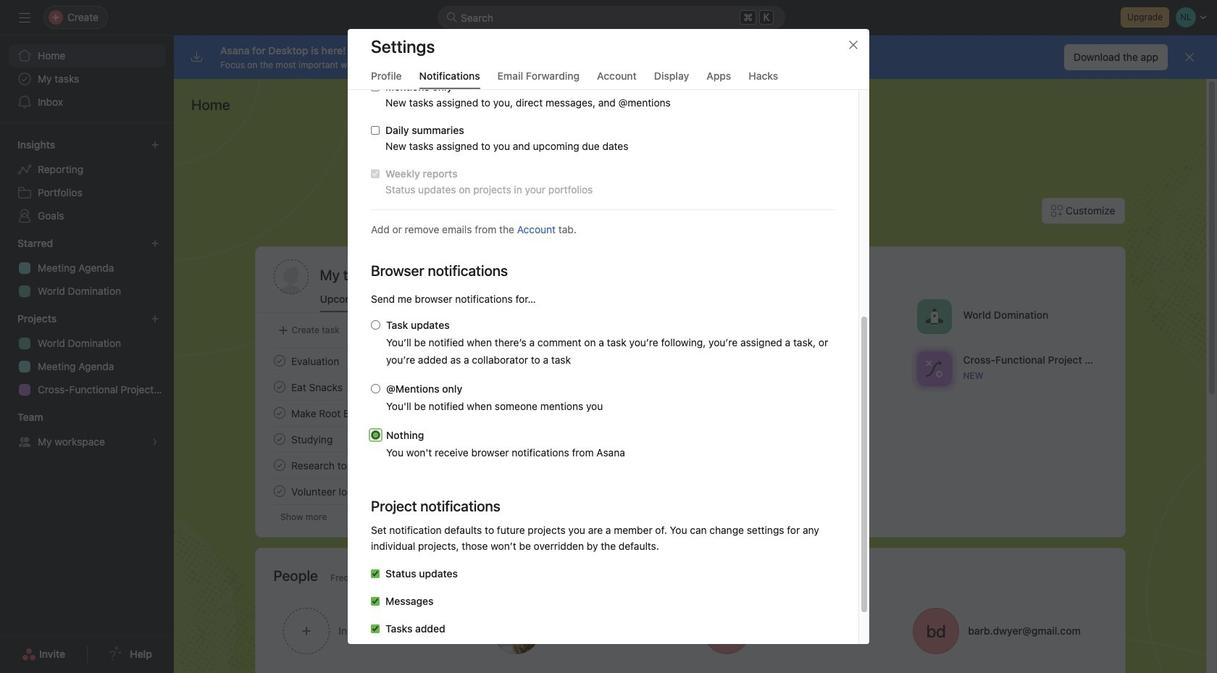 Task type: vqa. For each thing, say whether or not it's contained in the screenshot.
THE SEE DETAILS, MY WORKSPACE image
no



Task type: locate. For each thing, give the bounding box(es) containing it.
Mark complete checkbox
[[271, 352, 288, 370], [271, 430, 288, 448], [271, 457, 288, 474]]

None checkbox
[[371, 126, 380, 135]]

mark complete image
[[271, 378, 288, 396], [271, 404, 288, 422], [271, 457, 288, 474], [271, 483, 288, 500]]

mark complete image
[[271, 352, 288, 370], [271, 430, 288, 448]]

None checkbox
[[371, 83, 380, 91], [371, 170, 380, 178], [371, 570, 380, 578], [371, 597, 380, 606], [371, 625, 380, 633], [371, 83, 380, 91], [371, 170, 380, 178], [371, 570, 380, 578], [371, 597, 380, 606], [371, 625, 380, 633]]

line_and_symbols image
[[925, 360, 943, 377]]

add profile photo image
[[274, 259, 308, 294]]

1 vertical spatial mark complete checkbox
[[271, 430, 288, 448]]

2 mark complete image from the top
[[271, 404, 288, 422]]

2 vertical spatial mark complete checkbox
[[271, 457, 288, 474]]

None radio
[[371, 320, 380, 330], [371, 384, 380, 394], [371, 430, 380, 440], [371, 320, 380, 330], [371, 384, 380, 394], [371, 430, 380, 440]]

0 vertical spatial mark complete checkbox
[[271, 352, 288, 370]]

0 vertical spatial mark complete checkbox
[[271, 378, 288, 396]]

1 vertical spatial mark complete checkbox
[[271, 404, 288, 422]]

starred element
[[0, 230, 174, 306]]

3 mark complete checkbox from the top
[[271, 483, 288, 500]]

1 mark complete image from the top
[[271, 352, 288, 370]]

2 vertical spatial mark complete checkbox
[[271, 483, 288, 500]]

0 vertical spatial mark complete image
[[271, 352, 288, 370]]

1 vertical spatial mark complete image
[[271, 430, 288, 448]]

mark complete image for third mark complete option from the bottom of the page
[[271, 352, 288, 370]]

2 mark complete image from the top
[[271, 430, 288, 448]]

2 mark complete checkbox from the top
[[271, 430, 288, 448]]

mark complete image for 2nd mark complete option
[[271, 430, 288, 448]]

Mark complete checkbox
[[271, 378, 288, 396], [271, 404, 288, 422], [271, 483, 288, 500]]

close image
[[848, 39, 859, 51]]

global element
[[0, 36, 174, 122]]



Task type: describe. For each thing, give the bounding box(es) containing it.
1 mark complete image from the top
[[271, 378, 288, 396]]

teams element
[[0, 404, 174, 457]]

projects element
[[0, 306, 174, 404]]

dismiss image
[[1184, 51, 1196, 63]]

4 mark complete image from the top
[[271, 483, 288, 500]]

1 mark complete checkbox from the top
[[271, 352, 288, 370]]

3 mark complete image from the top
[[271, 457, 288, 474]]

hide sidebar image
[[19, 12, 30, 23]]

insights element
[[0, 132, 174, 230]]

3 mark complete checkbox from the top
[[271, 457, 288, 474]]

rocket image
[[925, 308, 943, 325]]

prominent image
[[446, 12, 458, 23]]

2 mark complete checkbox from the top
[[271, 404, 288, 422]]

1 mark complete checkbox from the top
[[271, 378, 288, 396]]



